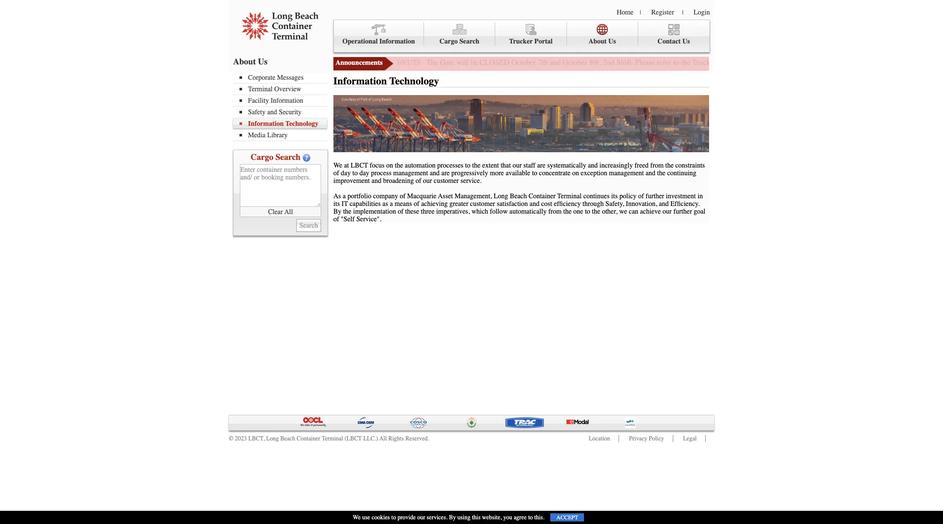 Task type: describe. For each thing, give the bounding box(es) containing it.
media
[[248, 132, 266, 139]]

register link
[[651, 9, 674, 16]]

about us link
[[567, 22, 638, 46]]

corporate messages link
[[240, 74, 327, 82]]

operational information link
[[334, 22, 424, 46]]

this
[[472, 514, 481, 522]]

can
[[629, 208, 638, 215]]

cost
[[541, 200, 552, 208]]

information down announcements
[[333, 75, 387, 87]]

capabilities
[[350, 200, 381, 208]]

2nd
[[603, 58, 615, 67]]

home
[[617, 9, 634, 16]]

web
[[750, 58, 762, 67]]

information up 10/1/23 at top
[[379, 38, 415, 45]]

and up asset
[[430, 169, 440, 177]]

of down automation
[[416, 177, 421, 185]]

as
[[333, 192, 341, 200]]

from inside as a portfolio company of macquarie asset management, long beach container terminal continues its policy of further investment in its it capabilities as a means of achieving greater customer satisfaction and cost efficiency through safety, innovation, and efficiency​. by the implementation of these three imperatives, which follow automatically from the one to the other, we can achieve our further goal of "self service".​​
[[548, 208, 562, 215]]

we for we use cookies to provide our services. by using this website, you agree to this.
[[353, 514, 361, 522]]

the up broadening
[[395, 162, 403, 169]]

to right at at left top
[[352, 169, 358, 177]]

beach inside as a portfolio company of macquarie asset management, long beach container terminal continues its policy of further investment in its it capabilities as a means of achieving greater customer satisfaction and cost efficiency through safety, innovation, and efficiency​. by the implementation of these three imperatives, which follow automatically from the one to the other, we can achieve our further goal of "self service".​​
[[510, 192, 527, 200]]

0 horizontal spatial a
[[343, 192, 346, 200]]

progressively
[[451, 169, 488, 177]]

efficiency​.
[[671, 200, 700, 208]]

legal link
[[683, 436, 697, 443]]

to right "refer"
[[673, 58, 679, 67]]

rights
[[388, 436, 404, 443]]

container inside as a portfolio company of macquarie asset management, long beach container terminal continues its policy of further investment in its it capabilities as a means of achieving greater customer satisfaction and cost efficiency through safety, innovation, and efficiency​. by the implementation of these three imperatives, which follow automatically from the one to the other, we can achieve our further goal of "self service".​​
[[529, 192, 556, 200]]

as a portfolio company of macquarie asset management, long beach container terminal continues its policy of further investment in its it capabilities as a means of achieving greater customer satisfaction and cost efficiency through safety, innovation, and efficiency​. by the implementation of these three imperatives, which follow automatically from the one to the other, we can achieve our further goal of "self service".​​
[[333, 192, 706, 223]]

means
[[395, 200, 412, 208]]

of left "self
[[333, 215, 339, 223]]

more
[[490, 169, 504, 177]]

investment
[[666, 192, 696, 200]]

reserved.
[[405, 436, 429, 443]]

10/1/23
[[397, 58, 420, 67]]

privacy policy link
[[629, 436, 664, 443]]

the left extent
[[472, 162, 481, 169]]

please
[[635, 58, 655, 67]]

the left one
[[563, 208, 572, 215]]

1 vertical spatial beach
[[280, 436, 295, 443]]

improvement
[[333, 177, 370, 185]]

of right means
[[414, 200, 419, 208]]

follow
[[490, 208, 508, 215]]

increasingly
[[600, 162, 633, 169]]

1 horizontal spatial about us
[[589, 38, 616, 45]]

1 october from the left
[[511, 58, 536, 67]]

2 day from the left
[[359, 169, 369, 177]]

7th
[[538, 58, 548, 67]]

1 horizontal spatial cargo
[[440, 38, 458, 45]]

clear all button
[[240, 207, 321, 217]]

clear
[[268, 208, 283, 216]]

of right policy in the right of the page
[[638, 192, 644, 200]]

cookies
[[372, 514, 390, 522]]

we use cookies to provide our services. by using this website, you agree to this.
[[353, 514, 545, 522]]

1 | from the left
[[640, 9, 641, 16]]

"self
[[341, 215, 355, 223]]

details
[[829, 58, 849, 67]]

asset
[[438, 192, 453, 200]]

the left constraints
[[665, 162, 674, 169]]

1 day from the left
[[341, 169, 351, 177]]

we for we at lbct focus on the automation processes to the extent that our staff are systematically and increasingly freed from the constraints of day to day process management and are progressively more available to concentrate on exception management and the continuing improvement and broadening of our customer service.
[[333, 162, 342, 169]]

policy
[[649, 436, 664, 443]]

to inside as a portfolio company of macquarie asset management, long beach container terminal continues its policy of further investment in its it capabilities as a means of achieving greater customer satisfaction and cost efficiency through safety, innovation, and efficiency​. by the implementation of these three imperatives, which follow automatically from the one to the other, we can achieve our further goal of "self service".​​
[[585, 208, 590, 215]]

refer
[[657, 58, 671, 67]]

1 horizontal spatial cargo search
[[440, 38, 479, 45]]

hours
[[729, 58, 748, 67]]

our right provide
[[417, 514, 425, 522]]

terminal inside as a portfolio company of macquarie asset management, long beach container terminal continues its policy of further investment in its it capabilities as a means of achieving greater customer satisfaction and cost efficiency through safety, innovation, and efficiency​. by the implementation of these three imperatives, which follow automatically from the one to the other, we can achieve our further goal of "self service".​​
[[557, 192, 582, 200]]

0 horizontal spatial us
[[258, 57, 268, 67]]

facility information link
[[240, 97, 327, 105]]

of left these
[[398, 208, 403, 215]]

be
[[470, 58, 478, 67]]

customer inside we at lbct focus on the automation processes to the extent that our staff are systematically and increasingly freed from the constraints of day to day process management and are progressively more available to concentrate on exception management and the continuing improvement and broadening of our customer service.
[[434, 177, 459, 185]]

accept
[[556, 515, 578, 521]]

to up service.
[[465, 162, 471, 169]]

corporate
[[248, 74, 275, 82]]

clear all
[[268, 208, 293, 216]]

and right '7th'
[[550, 58, 561, 67]]

achieve
[[640, 208, 661, 215]]

0 horizontal spatial are
[[441, 169, 450, 177]]

announcements
[[336, 59, 383, 67]]

provide
[[398, 514, 416, 522]]

innovation,
[[626, 200, 657, 208]]

these
[[405, 208, 419, 215]]

0 vertical spatial search
[[459, 38, 479, 45]]

exception
[[581, 169, 607, 177]]

©
[[229, 436, 233, 443]]

1 horizontal spatial a
[[390, 200, 393, 208]]

one
[[573, 208, 583, 215]]

customer inside as a portfolio company of macquarie asset management, long beach container terminal continues its policy of further investment in its it capabilities as a means of achieving greater customer satisfaction and cost efficiency through safety, innovation, and efficiency​. by the implementation of these three imperatives, which follow automatically from the one to the other, we can achieve our further goal of "self service".​​
[[470, 200, 495, 208]]

and left increasingly
[[588, 162, 598, 169]]

we
[[619, 208, 627, 215]]

0 vertical spatial further
[[792, 58, 813, 67]]

cargo search link
[[424, 22, 495, 46]]

register
[[651, 9, 674, 16]]

1 horizontal spatial are
[[537, 162, 546, 169]]

1 horizontal spatial technology
[[389, 75, 439, 87]]

0 horizontal spatial about us
[[233, 57, 268, 67]]

8th,
[[589, 58, 601, 67]]

process
[[371, 169, 392, 177]]

service.
[[461, 177, 482, 185]]

at
[[344, 162, 349, 169]]

Enter container numbers and/ or booking numbers.  text field
[[240, 164, 321, 207]]

staff
[[523, 162, 535, 169]]

technology inside corporate messages terminal overview facility information safety and security information technology media library
[[285, 120, 318, 128]]

messages
[[277, 74, 304, 82]]

satisfaction
[[497, 200, 528, 208]]

information technology link
[[240, 120, 327, 128]]

terminal overview link
[[240, 85, 327, 93]]

safety,
[[606, 200, 624, 208]]

to left this.
[[528, 514, 533, 522]]

as
[[382, 200, 388, 208]]

1 horizontal spatial its
[[611, 192, 618, 200]]

using
[[458, 514, 470, 522]]

legal
[[683, 436, 697, 443]]

the down portfolio
[[343, 208, 351, 215]]

home link
[[617, 9, 634, 16]]

it
[[342, 200, 348, 208]]

overview
[[274, 85, 301, 93]]

the left other,
[[592, 208, 600, 215]]

2 vertical spatial terminal
[[322, 436, 343, 443]]

systematically
[[547, 162, 586, 169]]

information down overview
[[271, 97, 303, 105]]

safety
[[248, 108, 266, 116]]

information technology
[[333, 75, 439, 87]]

terminal inside corporate messages terminal overview facility information safety and security information technology media library
[[248, 85, 273, 93]]

us for contact us link on the top of page
[[683, 38, 690, 45]]

in
[[698, 192, 703, 200]]

the left continuing
[[657, 169, 666, 177]]

0 horizontal spatial cargo
[[251, 152, 273, 162]]

portfolio
[[347, 192, 371, 200]]



Task type: locate. For each thing, give the bounding box(es) containing it.
the left week.
[[862, 58, 871, 67]]

0 horizontal spatial customer
[[434, 177, 459, 185]]

10/1/23 the gate will be closed october 7th and october 8th, 2nd shift. please refer to the truck gate hours web page for further gate details for the week.
[[397, 58, 891, 67]]

about us
[[589, 38, 616, 45], [233, 57, 268, 67]]

by left it
[[333, 208, 341, 215]]

a
[[343, 192, 346, 200], [390, 200, 393, 208]]

about us up "corporate"
[[233, 57, 268, 67]]

0 horizontal spatial we
[[333, 162, 342, 169]]

0 vertical spatial beach
[[510, 192, 527, 200]]

(lbct
[[345, 436, 362, 443]]

and down the focus
[[372, 177, 381, 185]]

location
[[589, 436, 610, 443]]

2 | from the left
[[682, 9, 683, 16]]

to
[[673, 58, 679, 67], [465, 162, 471, 169], [352, 169, 358, 177], [532, 169, 537, 177], [585, 208, 590, 215], [391, 514, 396, 522], [528, 514, 533, 522]]

1 horizontal spatial beach
[[510, 192, 527, 200]]

gate right the
[[440, 58, 455, 67]]

1 horizontal spatial all
[[379, 436, 387, 443]]

us
[[608, 38, 616, 45], [683, 38, 690, 45], [258, 57, 268, 67]]

contact us
[[658, 38, 690, 45]]

1 vertical spatial cargo search
[[251, 152, 301, 162]]

0 horizontal spatial technology
[[285, 120, 318, 128]]

our right that
[[513, 162, 522, 169]]

0 vertical spatial we
[[333, 162, 342, 169]]

terminal down "corporate"
[[248, 85, 273, 93]]

0 horizontal spatial container
[[297, 436, 320, 443]]

to right cookies
[[391, 514, 396, 522]]

0 horizontal spatial |
[[640, 9, 641, 16]]

search up be
[[459, 38, 479, 45]]

1 horizontal spatial terminal
[[322, 436, 343, 443]]

concentrate
[[539, 169, 571, 177]]

media library link
[[240, 132, 327, 139]]

0 vertical spatial cargo
[[440, 38, 458, 45]]

1 horizontal spatial day
[[359, 169, 369, 177]]

0 vertical spatial all
[[284, 208, 293, 216]]

information up media
[[248, 120, 284, 128]]

0 horizontal spatial long
[[266, 436, 279, 443]]

from left one
[[548, 208, 562, 215]]

technology down 10/1/23 at top
[[389, 75, 439, 87]]

1 horizontal spatial by
[[449, 514, 456, 522]]

1 vertical spatial about
[[233, 57, 256, 67]]

beach right lbct,
[[280, 436, 295, 443]]

which
[[472, 208, 488, 215]]

1 vertical spatial from
[[548, 208, 562, 215]]

1 horizontal spatial about
[[589, 38, 607, 45]]

from inside we at lbct focus on the automation processes to the extent that our staff are systematically and increasingly freed from the constraints of day to day process management and are progressively more available to concentrate on exception management and the continuing improvement and broadening of our customer service.
[[650, 162, 664, 169]]

| right home link
[[640, 9, 641, 16]]

cargo search up will
[[440, 38, 479, 45]]

search down media library link
[[276, 152, 301, 162]]

october left '7th'
[[511, 58, 536, 67]]

all right clear
[[284, 208, 293, 216]]

1 horizontal spatial container
[[529, 192, 556, 200]]

location link
[[589, 436, 610, 443]]

1 horizontal spatial october
[[563, 58, 588, 67]]

are up asset
[[441, 169, 450, 177]]

0 horizontal spatial menu bar
[[233, 73, 331, 141]]

2 management from the left
[[609, 169, 644, 177]]

we inside we at lbct focus on the automation processes to the extent that our staff are systematically and increasingly freed from the constraints of day to day process management and are progressively more available to concentrate on exception management and the continuing improvement and broadening of our customer service.
[[333, 162, 342, 169]]

0 vertical spatial terminal
[[248, 85, 273, 93]]

menu bar
[[333, 20, 710, 53], [233, 73, 331, 141]]

facility
[[248, 97, 269, 105]]

to right available
[[532, 169, 537, 177]]

further up achieve
[[646, 192, 664, 200]]

us up "corporate"
[[258, 57, 268, 67]]

gate right truck
[[712, 58, 727, 67]]

1 vertical spatial terminal
[[557, 192, 582, 200]]

2023
[[235, 436, 247, 443]]

0 horizontal spatial by
[[333, 208, 341, 215]]

week.
[[873, 58, 891, 67]]

cargo down media
[[251, 152, 273, 162]]

1 horizontal spatial us
[[608, 38, 616, 45]]

1 vertical spatial search
[[276, 152, 301, 162]]

1 horizontal spatial search
[[459, 38, 479, 45]]

gate
[[440, 58, 455, 67], [712, 58, 727, 67]]

automation
[[405, 162, 436, 169]]

about us up "2nd"
[[589, 38, 616, 45]]

1 horizontal spatial gate
[[712, 58, 727, 67]]

cargo search
[[440, 38, 479, 45], [251, 152, 301, 162]]

we at lbct focus on the automation processes to the extent that our staff are systematically and increasingly freed from the constraints of day to day process management and are progressively more available to concentrate on exception management and the continuing improvement and broadening of our customer service.
[[333, 162, 705, 185]]

1 management from the left
[[393, 169, 428, 177]]

1 horizontal spatial menu bar
[[333, 20, 710, 53]]

shift.
[[617, 58, 633, 67]]

library
[[267, 132, 288, 139]]

greater
[[449, 200, 468, 208]]

its
[[611, 192, 618, 200], [333, 200, 340, 208]]

are
[[537, 162, 546, 169], [441, 169, 450, 177]]

continuing
[[667, 169, 697, 177]]

2 horizontal spatial terminal
[[557, 192, 582, 200]]

2 horizontal spatial further
[[792, 58, 813, 67]]

broadening
[[383, 177, 414, 185]]

2 horizontal spatial us
[[683, 38, 690, 45]]

services.
[[427, 514, 448, 522]]

use
[[362, 514, 370, 522]]

and inside corporate messages terminal overview facility information safety and security information technology media library
[[267, 108, 277, 116]]

on left exception
[[572, 169, 579, 177]]

0 horizontal spatial for
[[781, 58, 790, 67]]

1 vertical spatial menu bar
[[233, 73, 331, 141]]

day left lbct
[[341, 169, 351, 177]]

1 horizontal spatial for
[[851, 58, 860, 67]]

management,
[[455, 192, 492, 200]]

0 vertical spatial long
[[494, 192, 508, 200]]

all right llc.)
[[379, 436, 387, 443]]

safety and security link
[[240, 108, 327, 116]]

to right one
[[585, 208, 590, 215]]

2 vertical spatial further
[[674, 208, 692, 215]]

our right achieve
[[663, 208, 672, 215]]

its left it
[[333, 200, 340, 208]]

operational information
[[342, 38, 415, 45]]

about up "corporate"
[[233, 57, 256, 67]]

1 horizontal spatial further
[[674, 208, 692, 215]]

us up "2nd"
[[608, 38, 616, 45]]

0 vertical spatial by
[[333, 208, 341, 215]]

0 horizontal spatial search
[[276, 152, 301, 162]]

cargo search down library
[[251, 152, 301, 162]]

all inside "button"
[[284, 208, 293, 216]]

of left at at left top
[[333, 169, 339, 177]]

its left policy in the right of the page
[[611, 192, 618, 200]]

0 vertical spatial menu bar
[[333, 20, 710, 53]]

management up policy in the right of the page
[[609, 169, 644, 177]]

1 horizontal spatial we
[[353, 514, 361, 522]]

we left at at left top
[[333, 162, 342, 169]]

all
[[284, 208, 293, 216], [379, 436, 387, 443]]

1 gate from the left
[[440, 58, 455, 67]]

constraints
[[675, 162, 705, 169]]

macquarie
[[407, 192, 436, 200]]

of
[[333, 169, 339, 177], [416, 177, 421, 185], [400, 192, 406, 200], [638, 192, 644, 200], [414, 200, 419, 208], [398, 208, 403, 215], [333, 215, 339, 223]]

0 horizontal spatial from
[[548, 208, 562, 215]]

0 vertical spatial from
[[650, 162, 664, 169]]

0 vertical spatial about us
[[589, 38, 616, 45]]

cargo up will
[[440, 38, 458, 45]]

lbct,
[[248, 436, 265, 443]]

portal
[[534, 38, 553, 45]]

1 for from the left
[[781, 58, 790, 67]]

0 vertical spatial cargo search
[[440, 38, 479, 45]]

three
[[421, 208, 435, 215]]

1 vertical spatial all
[[379, 436, 387, 443]]

1 vertical spatial customer
[[470, 200, 495, 208]]

about
[[589, 38, 607, 45], [233, 57, 256, 67]]

1 vertical spatial container
[[297, 436, 320, 443]]

and left "cost"
[[530, 200, 540, 208]]

website,
[[482, 514, 502, 522]]

and left continuing
[[646, 169, 656, 177]]

None submit
[[297, 219, 321, 232]]

extent
[[482, 162, 499, 169]]

0 horizontal spatial terminal
[[248, 85, 273, 93]]

customer
[[434, 177, 459, 185], [470, 200, 495, 208]]

privacy policy
[[629, 436, 664, 443]]

day left the focus
[[359, 169, 369, 177]]

page
[[764, 58, 779, 67]]

0 horizontal spatial on
[[386, 162, 393, 169]]

llc.)
[[363, 436, 378, 443]]

and right the safety
[[267, 108, 277, 116]]

management up macquarie on the left of page
[[393, 169, 428, 177]]

1 horizontal spatial from
[[650, 162, 664, 169]]

customer up asset
[[434, 177, 459, 185]]

by left using
[[449, 514, 456, 522]]

container
[[529, 192, 556, 200], [297, 436, 320, 443]]

further left gate
[[792, 58, 813, 67]]

management
[[393, 169, 428, 177], [609, 169, 644, 177]]

0 vertical spatial about
[[589, 38, 607, 45]]

1 horizontal spatial long
[[494, 192, 508, 200]]

1 vertical spatial cargo
[[251, 152, 273, 162]]

are right the staff
[[537, 162, 546, 169]]

from right freed
[[650, 162, 664, 169]]

1 horizontal spatial |
[[682, 9, 683, 16]]

long inside as a portfolio company of macquarie asset management, long beach container terminal continues its policy of further investment in its it capabilities as a means of achieving greater customer satisfaction and cost efficiency through safety, innovation, and efficiency​. by the implementation of these three imperatives, which follow automatically from the one to the other, we can achieve our further goal of "self service".​​
[[494, 192, 508, 200]]

corporate messages terminal overview facility information safety and security information technology media library
[[248, 74, 318, 139]]

this.
[[534, 514, 545, 522]]

0 horizontal spatial its
[[333, 200, 340, 208]]

terminal up one
[[557, 192, 582, 200]]

2 october from the left
[[563, 58, 588, 67]]

1 vertical spatial technology
[[285, 120, 318, 128]]

0 horizontal spatial cargo search
[[251, 152, 301, 162]]

closed
[[480, 58, 509, 67]]

us right 'contact'
[[683, 38, 690, 45]]

for right page
[[781, 58, 790, 67]]

information
[[379, 38, 415, 45], [333, 75, 387, 87], [271, 97, 303, 105], [248, 120, 284, 128]]

by
[[333, 208, 341, 215], [449, 514, 456, 522]]

1 vertical spatial we
[[353, 514, 361, 522]]

1 vertical spatial further
[[646, 192, 664, 200]]

beach
[[510, 192, 527, 200], [280, 436, 295, 443]]

| left 'login'
[[682, 9, 683, 16]]

that
[[501, 162, 511, 169]]

we left use
[[353, 514, 361, 522]]

login
[[694, 9, 710, 16]]

gate
[[814, 58, 827, 67]]

menu bar containing corporate messages
[[233, 73, 331, 141]]

0 horizontal spatial october
[[511, 58, 536, 67]]

for right details
[[851, 58, 860, 67]]

0 horizontal spatial gate
[[440, 58, 455, 67]]

privacy
[[629, 436, 647, 443]]

1 horizontal spatial on
[[572, 169, 579, 177]]

0 horizontal spatial management
[[393, 169, 428, 177]]

2 gate from the left
[[712, 58, 727, 67]]

technology down security at the left top of the page
[[285, 120, 318, 128]]

0 vertical spatial customer
[[434, 177, 459, 185]]

efficiency
[[554, 200, 581, 208]]

about up 8th,
[[589, 38, 607, 45]]

0 horizontal spatial about
[[233, 57, 256, 67]]

0 vertical spatial technology
[[389, 75, 439, 87]]

on right the focus
[[386, 162, 393, 169]]

menu bar containing operational information
[[333, 20, 710, 53]]

will
[[456, 58, 468, 67]]

we
[[333, 162, 342, 169], [353, 514, 361, 522]]

goal
[[694, 208, 706, 215]]

beach up automatically
[[510, 192, 527, 200]]

by inside as a portfolio company of macquarie asset management, long beach container terminal continues its policy of further investment in its it capabilities as a means of achieving greater customer satisfaction and cost efficiency through safety, innovation, and efficiency​. by the implementation of these three imperatives, which follow automatically from the one to the other, we can achieve our further goal of "self service".​​
[[333, 208, 341, 215]]

for
[[781, 58, 790, 67], [851, 58, 860, 67]]

long right lbct,
[[266, 436, 279, 443]]

© 2023 lbct, long beach container terminal (lbct llc.) all rights reserved.
[[229, 436, 429, 443]]

our up macquarie on the left of page
[[423, 177, 432, 185]]

trucker portal
[[509, 38, 553, 45]]

1 horizontal spatial customer
[[470, 200, 495, 208]]

terminal left (lbct
[[322, 436, 343, 443]]

0 horizontal spatial beach
[[280, 436, 295, 443]]

customer right greater
[[470, 200, 495, 208]]

of down broadening
[[400, 192, 406, 200]]

security
[[279, 108, 302, 116]]

the left truck
[[681, 58, 691, 67]]

0 horizontal spatial further
[[646, 192, 664, 200]]

1 horizontal spatial management
[[609, 169, 644, 177]]

us for about us link
[[608, 38, 616, 45]]

freed
[[635, 162, 649, 169]]

long
[[494, 192, 508, 200], [266, 436, 279, 443]]

october left 8th,
[[563, 58, 588, 67]]

automatically
[[510, 208, 547, 215]]

1 vertical spatial long
[[266, 436, 279, 443]]

and left efficiency​.
[[659, 200, 669, 208]]

our inside as a portfolio company of macquarie asset management, long beach container terminal continues its policy of further investment in its it capabilities as a means of achieving greater customer satisfaction and cost efficiency through safety, innovation, and efficiency​. by the implementation of these three imperatives, which follow automatically from the one to the other, we can achieve our further goal of "self service".​​
[[663, 208, 672, 215]]

0 horizontal spatial day
[[341, 169, 351, 177]]

1 vertical spatial about us
[[233, 57, 268, 67]]

0 vertical spatial container
[[529, 192, 556, 200]]

2 for from the left
[[851, 58, 860, 67]]

0 horizontal spatial all
[[284, 208, 293, 216]]

continues
[[583, 192, 610, 200]]

further down investment
[[674, 208, 692, 215]]

1 vertical spatial by
[[449, 514, 456, 522]]

operational
[[342, 38, 378, 45]]

long up follow
[[494, 192, 508, 200]]

truck
[[692, 58, 711, 67]]



Task type: vqa. For each thing, say whether or not it's contained in the screenshot.
right management
yes



